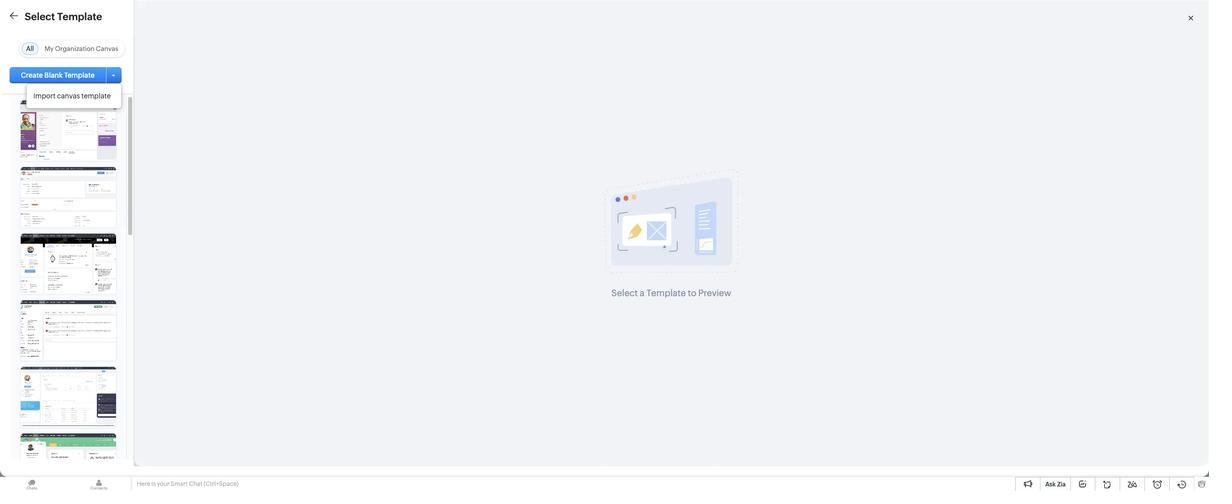 Task type: locate. For each thing, give the bounding box(es) containing it.
contacts
[[129, 8, 158, 16], [50, 363, 79, 371]]

open activities link
[[15, 145, 65, 153]]

social
[[15, 345, 35, 353]]

add link
[[18, 427, 46, 435]]

people9 image
[[21, 300, 116, 359]]

activities
[[35, 145, 65, 153], [40, 163, 70, 171]]

list right create
[[44, 71, 57, 79]]

ask
[[1046, 481, 1056, 488]]

contacts up 'add related list'
[[50, 363, 79, 371]]

select template
[[25, 11, 102, 22]]

closed activities link
[[15, 163, 70, 171]]

marketplace element
[[1117, 0, 1138, 24]]

related up notes
[[15, 71, 42, 79]]

invited meetings
[[15, 181, 70, 189]]

0 vertical spatial activities
[[35, 145, 65, 153]]

(ctrl+space)
[[204, 481, 239, 488]]

invoices
[[15, 308, 42, 317]]

add left link
[[18, 427, 31, 435]]

list
[[44, 71, 57, 79], [59, 381, 71, 389]]

select for select template
[[25, 11, 55, 22]]

1 vertical spatial contacts
[[50, 363, 79, 371]]

meetings
[[39, 181, 70, 189]]

cases
[[15, 218, 35, 226]]

orders
[[34, 254, 56, 262], [47, 272, 69, 280]]

related
[[15, 71, 42, 79], [33, 381, 58, 389]]

2 add from the top
[[18, 427, 31, 435]]

1 horizontal spatial list
[[59, 381, 71, 389]]

0 vertical spatial list
[[44, 71, 57, 79]]

orders up purchase orders
[[34, 254, 56, 262]]

notes link
[[15, 90, 34, 98]]

(sample)
[[115, 35, 159, 47]]

1 horizontal spatial select
[[612, 288, 638, 298]]

people7 image
[[21, 100, 116, 160]]

1 vertical spatial select
[[612, 288, 638, 298]]

template
[[57, 11, 102, 22], [64, 71, 95, 79], [647, 288, 686, 298]]

template for select a template to preview
[[647, 288, 686, 298]]

organization
[[55, 45, 95, 53]]

import canvas template
[[33, 92, 111, 100]]

quotes link
[[15, 236, 39, 244]]

invited meetings link
[[15, 181, 70, 189]]

1 horizontal spatial contacts
[[129, 8, 158, 16]]

people8 image
[[21, 234, 116, 293]]

activities up "meetings"
[[40, 163, 70, 171]]

open
[[15, 145, 34, 153]]

your
[[157, 481, 170, 488]]

add down reporting
[[18, 381, 31, 389]]

1 vertical spatial related
[[33, 381, 58, 389]]

0 vertical spatial select
[[25, 11, 55, 22]]

sales orders link
[[15, 254, 56, 262]]

kris marrier (sample)
[[57, 35, 159, 47]]

zia
[[1058, 481, 1066, 488]]

related down reporting contacts link
[[33, 381, 58, 389]]

1 vertical spatial add
[[18, 427, 31, 435]]

0 vertical spatial add
[[18, 381, 31, 389]]

closed
[[15, 163, 38, 171]]

select left home
[[25, 11, 55, 22]]

1 vertical spatial template
[[64, 71, 95, 79]]

my
[[45, 45, 54, 53]]

0 horizontal spatial select
[[25, 11, 55, 22]]

home
[[57, 8, 77, 16]]

0 vertical spatial contacts
[[129, 8, 158, 16]]

template inside button
[[64, 71, 95, 79]]

activities for open activities
[[35, 145, 65, 153]]

cases link
[[15, 218, 35, 226]]

links
[[15, 407, 34, 416]]

1 add from the top
[[18, 381, 31, 389]]

activities up closed activities
[[35, 145, 65, 153]]

invoices link
[[15, 308, 42, 317]]

orders right "purchase"
[[47, 272, 69, 280]]

contacts up (sample)
[[129, 8, 158, 16]]

create
[[21, 71, 43, 79]]

ask zia
[[1046, 481, 1066, 488]]

crm
[[24, 7, 45, 18]]

related list
[[15, 71, 59, 79]]

2
[[73, 145, 77, 152]]

1
[[41, 127, 44, 134]]

select left a
[[612, 288, 638, 298]]

purchase orders link
[[15, 272, 69, 280]]

0 vertical spatial orders
[[34, 254, 56, 262]]

campaigns
[[15, 327, 53, 335]]

1 vertical spatial orders
[[47, 272, 69, 280]]

activities for closed activities
[[40, 163, 70, 171]]

deals link
[[15, 127, 33, 135]]

emails link
[[15, 290, 36, 298]]

2 vertical spatial template
[[647, 288, 686, 298]]

orders for purchase orders
[[47, 272, 69, 280]]

a
[[640, 288, 645, 298]]

select
[[25, 11, 55, 22], [612, 288, 638, 298]]

list down reporting contacts
[[59, 381, 71, 389]]

home link
[[49, 0, 85, 24]]

1 vertical spatial activities
[[40, 163, 70, 171]]

purchase orders
[[15, 272, 69, 280]]

add related list
[[18, 381, 71, 389]]

contacts image
[[67, 477, 131, 491]]

setup element
[[1138, 0, 1158, 25]]

social link
[[15, 345, 35, 353]]

chats image
[[0, 477, 64, 491]]

add
[[18, 381, 31, 389], [18, 427, 31, 435]]

select a template to preview
[[612, 288, 732, 298]]



Task type: vqa. For each thing, say whether or not it's contained in the screenshot.
"Leads" on the top
yes



Task type: describe. For each thing, give the bounding box(es) containing it.
import
[[33, 92, 56, 100]]

marrier
[[78, 35, 113, 47]]

0 vertical spatial related
[[15, 71, 42, 79]]

chat
[[189, 481, 203, 488]]

default preview image image
[[605, 169, 738, 273]]

add for add link
[[18, 427, 31, 435]]

orders for sales orders
[[34, 254, 56, 262]]

deals
[[15, 127, 33, 135]]

canvas
[[96, 45, 118, 53]]

here
[[137, 481, 150, 488]]

people3 image
[[21, 367, 116, 426]]

create blank template button
[[10, 67, 106, 83]]

1 vertical spatial list
[[59, 381, 71, 389]]

select for select a template to preview
[[612, 288, 638, 298]]

0 horizontal spatial list
[[44, 71, 57, 79]]

next record image
[[1187, 39, 1194, 45]]

create blank template
[[21, 71, 95, 79]]

is
[[151, 481, 156, 488]]

crm link
[[8, 7, 45, 18]]

leads
[[93, 8, 112, 16]]

kris
[[57, 35, 75, 47]]

sales
[[15, 254, 32, 262]]

link
[[33, 427, 46, 435]]

products link
[[15, 199, 45, 208]]

contacts link
[[120, 0, 167, 24]]

0 vertical spatial template
[[57, 11, 102, 22]]

products
[[15, 199, 45, 208]]

template
[[81, 92, 111, 100]]

attachments link
[[15, 109, 58, 117]]

emails
[[15, 290, 36, 298]]

quotes
[[15, 236, 39, 244]]

sales orders
[[15, 254, 56, 262]]

purchase
[[15, 272, 45, 280]]

closed activities
[[15, 163, 70, 171]]

all
[[26, 45, 34, 53]]

blank
[[44, 71, 63, 79]]

invited
[[15, 181, 38, 189]]

add for add related list
[[18, 381, 31, 389]]

leads link
[[85, 0, 120, 24]]

template for create blank template
[[64, 71, 95, 79]]

attachments
[[15, 109, 58, 117]]

smart
[[171, 481, 188, 488]]

here is your smart chat (ctrl+space)
[[137, 481, 239, 488]]

reporting contacts link
[[15, 363, 79, 371]]

my organization canvas
[[45, 45, 118, 53]]

0 horizontal spatial contacts
[[50, 363, 79, 371]]

reporting contacts
[[15, 363, 79, 371]]

canvas
[[57, 92, 80, 100]]

campaigns link
[[15, 327, 53, 335]]

to
[[688, 288, 697, 298]]

notes
[[15, 90, 34, 98]]

people10 image
[[21, 167, 116, 226]]

open activities
[[15, 145, 65, 153]]

preview
[[699, 288, 732, 298]]

reporting
[[15, 363, 48, 371]]



